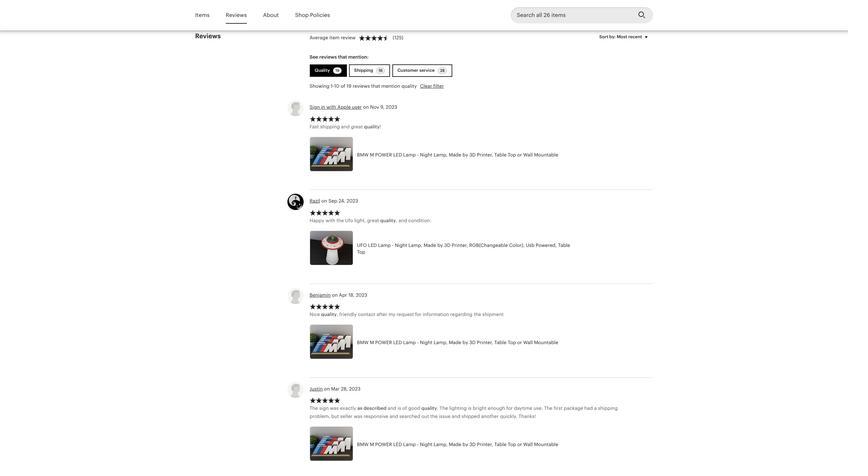 Task type: locate. For each thing, give the bounding box(es) containing it.
1 vertical spatial reviews
[[353, 84, 370, 89]]

1 horizontal spatial 19
[[347, 84, 352, 89]]

bmw m power led lamp - night lamp, made by 3d printer, table top or wall mountable
[[357, 152, 559, 157], [357, 340, 559, 345], [357, 442, 559, 447]]

18,
[[349, 292, 355, 298]]

that
[[338, 54, 347, 60], [371, 84, 380, 89]]

2 vertical spatial mountable
[[534, 442, 559, 447]]

1 bmw m power led lamp - night lamp, made by 3d printer, table top or wall mountable from the top
[[357, 152, 559, 157]]

28
[[440, 69, 445, 73]]

wall
[[524, 152, 533, 157], [524, 340, 533, 345], [524, 442, 533, 447]]

2 wall from the top
[[524, 340, 533, 345]]

reviews down shipping in the top of the page
[[353, 84, 370, 89]]

1 horizontal spatial shipping
[[598, 406, 618, 411]]

the left first
[[545, 406, 553, 411]]

mountable
[[534, 152, 559, 157], [534, 340, 559, 345], [534, 442, 559, 447]]

2 vertical spatial bmw m power led lamp - night lamp, made by 3d printer, table top or wall mountable link
[[310, 427, 577, 462]]

daytime
[[514, 406, 533, 411]]

0 horizontal spatial was
[[330, 406, 339, 411]]

quality down customer
[[402, 84, 417, 89]]

quality up out
[[422, 406, 437, 411]]

0 vertical spatial for
[[415, 312, 422, 317]]

3 the from the left
[[545, 406, 553, 411]]

0 vertical spatial of
[[341, 84, 346, 89]]

of left good at the left
[[403, 406, 407, 411]]

and left condition.
[[399, 218, 407, 223]]

quality
[[402, 84, 417, 89], [364, 124, 380, 129], [381, 218, 396, 223], [321, 312, 337, 317], [422, 406, 437, 411]]

0 horizontal spatial reviews
[[195, 32, 221, 40]]

0 horizontal spatial that
[[338, 54, 347, 60]]

nice
[[310, 312, 320, 317]]

ufo
[[357, 243, 367, 248]]

0 horizontal spatial reviews
[[320, 54, 337, 60]]

2 horizontal spatial the
[[474, 312, 481, 317]]

or for fast shipping and great quality !
[[518, 152, 522, 157]]

with right in
[[327, 104, 336, 110]]

2 vertical spatial bmw m power led lamp - night lamp, made by 3d printer, table top or wall mountable
[[357, 442, 559, 447]]

printer, inside ufo led lamp - night lamp, made by 3d printer, rgb(changeable color), usb powered, table top
[[452, 243, 468, 248]]

top
[[508, 152, 516, 157], [357, 249, 366, 255], [508, 340, 516, 345], [508, 442, 516, 447]]

1 vertical spatial power
[[375, 340, 392, 345]]

shipping right a
[[598, 406, 618, 411]]

-
[[417, 152, 419, 157], [392, 243, 394, 248], [417, 340, 419, 345], [417, 442, 419, 447]]

1 bmw m power led lamp - night lamp, made by 3d printer, table top or wall mountable link from the top
[[310, 137, 577, 173]]

19 down see reviews that mention:
[[336, 69, 340, 73]]

great right light,
[[367, 218, 379, 223]]

on for on apr 18, 2023
[[332, 292, 338, 298]]

made
[[449, 152, 462, 157], [424, 243, 436, 248], [449, 340, 462, 345], [449, 442, 462, 447]]

was inside the .  the lighting is bright enough for daytime use. the first package had a shipping problem, but seller was responsive and searched out the issue and shipped another quickly.  thanks!
[[354, 414, 363, 419]]

bmw m power led lamp - night lamp, made by 3d printer, table top or wall mountable link for !
[[310, 137, 577, 173]]

0 vertical spatial m
[[370, 152, 374, 157]]

led
[[394, 152, 402, 157], [368, 243, 377, 248], [394, 340, 402, 345], [394, 442, 402, 447]]

out
[[422, 414, 429, 419]]

0 vertical spatial bmw
[[357, 152, 369, 157]]

2 bmw from the top
[[357, 340, 369, 345]]

power down !
[[375, 152, 392, 157]]

0 vertical spatial the
[[337, 218, 344, 223]]

2 vertical spatial power
[[375, 442, 392, 447]]

2023 right 28,
[[349, 386, 361, 392]]

sort by: most recent
[[600, 34, 643, 39]]

razil link
[[310, 198, 320, 204]]

3 power from the top
[[375, 442, 392, 447]]

searched
[[400, 414, 421, 419]]

led inside ufo led lamp - night lamp, made by 3d printer, rgb(changeable color), usb powered, table top
[[368, 243, 377, 248]]

showing
[[310, 84, 330, 89]]

and
[[341, 124, 350, 129], [399, 218, 407, 223], [388, 406, 397, 411], [390, 414, 398, 419], [452, 414, 461, 419]]

on left apr
[[332, 292, 338, 298]]

the right .
[[440, 406, 448, 411]]

0 horizontal spatial the
[[337, 218, 344, 223]]

policies
[[310, 12, 330, 18]]

table
[[495, 152, 507, 157], [559, 243, 571, 248], [495, 340, 507, 345], [495, 442, 507, 447]]

lamp inside ufo led lamp - night lamp, made by 3d printer, rgb(changeable color), usb powered, table top
[[378, 243, 391, 248]]

with right "happy"
[[326, 218, 336, 223]]

1 vertical spatial that
[[371, 84, 380, 89]]

that left the mention:
[[338, 54, 347, 60]]

happy with the ufo light, great quality , and condition.
[[310, 218, 432, 223]]

1 power from the top
[[375, 152, 392, 157]]

review
[[341, 35, 356, 40]]

1 bmw from the top
[[357, 152, 369, 157]]

1 vertical spatial shipping
[[598, 406, 618, 411]]

by for and is of good
[[463, 442, 468, 447]]

2 vertical spatial the
[[431, 414, 438, 419]]

2 vertical spatial m
[[370, 442, 374, 447]]

bmw m power led lamp - night lamp, made by 3d printer, table top or wall mountable for nice quality , friendly contact after my request for information regarding the shipment
[[357, 340, 559, 345]]

1 wall from the top
[[524, 152, 533, 157]]

light,
[[355, 218, 366, 223]]

that left mention
[[371, 84, 380, 89]]

2 bmw m power led lamp - night lamp, made by 3d printer, table top or wall mountable link from the top
[[310, 325, 577, 361]]

power
[[375, 152, 392, 157], [375, 340, 392, 345], [375, 442, 392, 447]]

19 right the 10
[[347, 84, 352, 89]]

1 the from the left
[[310, 406, 318, 411]]

reviews
[[320, 54, 337, 60], [353, 84, 370, 89]]

and left searched
[[390, 414, 398, 419]]

clear
[[420, 84, 432, 89]]

lamp for sign in with apple user on nov 9, 2023
[[404, 152, 416, 157]]

on for on mar 28, 2023
[[324, 386, 330, 392]]

led for sign in with apple user on nov 9, 2023
[[394, 152, 402, 157]]

2 vertical spatial bmw
[[357, 442, 369, 447]]

3d
[[470, 152, 476, 157], [445, 243, 451, 248], [470, 340, 476, 345], [470, 442, 476, 447]]

1 horizontal spatial of
[[403, 406, 407, 411]]

1 vertical spatial 19
[[347, 84, 352, 89]]

lamp,
[[434, 152, 448, 157], [409, 243, 423, 248], [434, 340, 448, 345], [434, 442, 448, 447]]

2023
[[386, 104, 398, 110], [347, 198, 358, 204], [356, 292, 368, 298], [349, 386, 361, 392]]

1 is from the left
[[398, 406, 401, 411]]

.
[[437, 406, 439, 411]]

3 bmw m power led lamp - night lamp, made by 3d printer, table top or wall mountable link from the top
[[310, 427, 577, 462]]

bmw for contact
[[357, 340, 369, 345]]

1 horizontal spatial was
[[354, 414, 363, 419]]

razil
[[310, 198, 320, 204]]

mar
[[331, 386, 340, 392]]

1 horizontal spatial the
[[431, 414, 438, 419]]

1 vertical spatial bmw m power led lamp - night lamp, made by 3d printer, table top or wall mountable link
[[310, 325, 577, 361]]

3d for and is of good
[[470, 442, 476, 447]]

top for !
[[508, 152, 516, 157]]

for right request
[[415, 312, 422, 317]]

another
[[481, 414, 499, 419]]

for inside the .  the lighting is bright enough for daytime use. the first package had a shipping problem, but seller was responsive and searched out the issue and shipped another quickly.  thanks!
[[507, 406, 513, 411]]

the
[[310, 406, 318, 411], [440, 406, 448, 411], [545, 406, 553, 411]]

filter
[[434, 84, 444, 89]]

2 vertical spatial or
[[518, 442, 522, 447]]

1 vertical spatial bmw m power led lamp - night lamp, made by 3d printer, table top or wall mountable
[[357, 340, 559, 345]]

2 bmw m power led lamp - night lamp, made by 3d printer, table top or wall mountable from the top
[[357, 340, 559, 345]]

with
[[327, 104, 336, 110], [326, 218, 336, 223]]

bmw m power led lamp - night lamp, made by 3d printer, table top or wall mountable for fast shipping and great quality !
[[357, 152, 559, 157]]

made inside ufo led lamp - night lamp, made by 3d printer, rgb(changeable color), usb powered, table top
[[424, 243, 436, 248]]

table for , friendly contact after my request for information regarding the shipment
[[495, 340, 507, 345]]

1 horizontal spatial the
[[440, 406, 448, 411]]

0 vertical spatial or
[[518, 152, 522, 157]]

0 horizontal spatial the
[[310, 406, 318, 411]]

the up problem, at the left of page
[[310, 406, 318, 411]]

showing 1-10 of 19 reviews that mention quality clear filter
[[310, 84, 444, 89]]

1 horizontal spatial ,
[[396, 218, 398, 223]]

0 horizontal spatial is
[[398, 406, 401, 411]]

1 vertical spatial or
[[518, 340, 522, 345]]

bmw
[[357, 152, 369, 157], [357, 340, 369, 345], [357, 442, 369, 447]]

0 vertical spatial wall
[[524, 152, 533, 157]]

2 vertical spatial wall
[[524, 442, 533, 447]]

2023 right 18,
[[356, 292, 368, 298]]

0 horizontal spatial shipping
[[320, 124, 340, 129]]

1 vertical spatial with
[[326, 218, 336, 223]]

0 horizontal spatial great
[[351, 124, 363, 129]]

1 vertical spatial bmw
[[357, 340, 369, 345]]

on left mar
[[324, 386, 330, 392]]

printer, for , friendly contact after my request for information regarding the shipment
[[477, 340, 494, 345]]

, left friendly
[[337, 312, 338, 317]]

great down the user
[[351, 124, 363, 129]]

bmw down fast shipping and great quality !
[[357, 152, 369, 157]]

0 vertical spatial shipping
[[320, 124, 340, 129]]

lamp for benjamin on apr 18, 2023
[[404, 340, 416, 345]]

2023 right 24,
[[347, 198, 358, 204]]

as
[[358, 406, 363, 411]]

1 vertical spatial wall
[[524, 340, 533, 345]]

of
[[341, 84, 346, 89], [403, 406, 407, 411]]

0 vertical spatial great
[[351, 124, 363, 129]]

on left sep
[[322, 198, 327, 204]]

0 vertical spatial bmw m power led lamp - night lamp, made by 3d printer, table top or wall mountable link
[[310, 137, 577, 173]]

1 vertical spatial of
[[403, 406, 407, 411]]

power for after
[[375, 340, 392, 345]]

the left shipment
[[474, 312, 481, 317]]

bmw m power led lamp - night lamp, made by 3d printer, table top or wall mountable link
[[310, 137, 577, 173], [310, 325, 577, 361], [310, 427, 577, 462]]

0 vertical spatial reviews
[[226, 12, 247, 18]]

3d for , friendly contact after my request for information regarding the shipment
[[470, 340, 476, 345]]

bmw down contact
[[357, 340, 369, 345]]

is up searched
[[398, 406, 401, 411]]

lamp, for benjamin on apr 18, 2023
[[434, 340, 448, 345]]

fast
[[310, 124, 319, 129]]

2 horizontal spatial the
[[545, 406, 553, 411]]

0 vertical spatial 19
[[336, 69, 340, 73]]

1 vertical spatial m
[[370, 340, 374, 345]]

items link
[[195, 7, 210, 23]]

2023 right 9,
[[386, 104, 398, 110]]

the right out
[[431, 414, 438, 419]]

the
[[337, 218, 344, 223], [474, 312, 481, 317], [431, 414, 438, 419]]

bmw for quality
[[357, 152, 369, 157]]

by
[[463, 152, 468, 157], [438, 243, 443, 248], [463, 340, 468, 345], [463, 442, 468, 447]]

for up quickly.
[[507, 406, 513, 411]]

night inside ufo led lamp - night lamp, made by 3d printer, rgb(changeable color), usb powered, table top
[[395, 243, 408, 248]]

2 mountable from the top
[[534, 340, 559, 345]]

1 vertical spatial was
[[354, 414, 363, 419]]

1 vertical spatial reviews
[[195, 32, 221, 40]]

quickly.
[[500, 414, 518, 419]]

0 horizontal spatial of
[[341, 84, 346, 89]]

mention
[[382, 84, 401, 89]]

and down apple
[[341, 124, 350, 129]]

wall for fast shipping and great quality !
[[524, 152, 533, 157]]

powered,
[[536, 243, 557, 248]]

the left ufo
[[337, 218, 344, 223]]

good
[[409, 406, 420, 411]]

reviews
[[226, 12, 247, 18], [195, 32, 221, 40]]

1 horizontal spatial reviews
[[353, 84, 370, 89]]

0 vertical spatial bmw m power led lamp - night lamp, made by 3d printer, table top or wall mountable
[[357, 152, 559, 157]]

made for , friendly contact after my request for information regarding the shipment
[[449, 340, 462, 345]]

top for and is of good
[[508, 442, 516, 447]]

0 vertical spatial power
[[375, 152, 392, 157]]

power down after
[[375, 340, 392, 345]]

1 horizontal spatial reviews
[[226, 12, 247, 18]]

0 vertical spatial mountable
[[534, 152, 559, 157]]

19
[[336, 69, 340, 73], [347, 84, 352, 89]]

reviews right see
[[320, 54, 337, 60]]

1 horizontal spatial for
[[507, 406, 513, 411]]

is inside the .  the lighting is bright enough for daytime use. the first package had a shipping problem, but seller was responsive and searched out the issue and shipped another quickly.  thanks!
[[468, 406, 472, 411]]

1 or from the top
[[518, 152, 522, 157]]

2 or from the top
[[518, 340, 522, 345]]

enough
[[488, 406, 506, 411]]

0 horizontal spatial 19
[[336, 69, 340, 73]]

of right the 10
[[341, 84, 346, 89]]

mountable for fast shipping and great quality !
[[534, 152, 559, 157]]

m
[[370, 152, 374, 157], [370, 340, 374, 345], [370, 442, 374, 447]]

power down 'responsive'
[[375, 442, 392, 447]]

shipping inside the .  the lighting is bright enough for daytime use. the first package had a shipping problem, but seller was responsive and searched out the issue and shipped another quickly.  thanks!
[[598, 406, 618, 411]]

by:
[[610, 34, 616, 39]]

shipping right fast
[[320, 124, 340, 129]]

1 vertical spatial mountable
[[534, 340, 559, 345]]

0 vertical spatial was
[[330, 406, 339, 411]]

, left condition.
[[396, 218, 398, 223]]

1 horizontal spatial is
[[468, 406, 472, 411]]

3 bmw m power led lamp - night lamp, made by 3d printer, table top or wall mountable from the top
[[357, 442, 559, 447]]

2 m from the top
[[370, 340, 374, 345]]

0 horizontal spatial ,
[[337, 312, 338, 317]]

1 vertical spatial great
[[367, 218, 379, 223]]

is
[[398, 406, 401, 411], [468, 406, 472, 411]]

or for nice quality , friendly contact after my request for information regarding the shipment
[[518, 340, 522, 345]]

1 m from the top
[[370, 152, 374, 157]]

was down as
[[354, 414, 363, 419]]

problem,
[[310, 414, 330, 419]]

and right described at the left bottom
[[388, 406, 397, 411]]

lamp, for justin on mar 28, 2023
[[434, 442, 448, 447]]

regarding
[[451, 312, 473, 317]]

was up but
[[330, 406, 339, 411]]

shop
[[295, 12, 309, 18]]

bmw down 'responsive'
[[357, 442, 369, 447]]

2 power from the top
[[375, 340, 392, 345]]

2 is from the left
[[468, 406, 472, 411]]

1 mountable from the top
[[534, 152, 559, 157]]

1 vertical spatial for
[[507, 406, 513, 411]]

on for on sep 24, 2023
[[322, 198, 327, 204]]

customer service
[[398, 68, 436, 73]]

is up shipped
[[468, 406, 472, 411]]

ufo
[[345, 218, 353, 223]]

sign
[[319, 406, 329, 411]]



Task type: describe. For each thing, give the bounding box(es) containing it.
benjamin link
[[310, 292, 331, 298]]

3d inside ufo led lamp - night lamp, made by 3d printer, rgb(changeable color), usb powered, table top
[[445, 243, 451, 248]]

.  the lighting is bright enough for daytime use. the first package had a shipping problem, but seller was responsive and searched out the issue and shipped another quickly.  thanks!
[[310, 406, 618, 419]]

rgb(changeable
[[470, 243, 508, 248]]

shop policies link
[[295, 7, 330, 23]]

benjamin on apr 18, 2023
[[310, 292, 368, 298]]

table for and is of good
[[495, 442, 507, 447]]

printer, for !
[[477, 152, 494, 157]]

wall for nice quality , friendly contact after my request for information regarding the shipment
[[524, 340, 533, 345]]

sort by: most recent button
[[595, 30, 656, 44]]

nice quality , friendly contact after my request for information regarding the shipment
[[310, 312, 504, 317]]

3 mountable from the top
[[534, 442, 559, 447]]

2023 for razil on sep 24, 2023
[[347, 198, 358, 204]]

1 horizontal spatial that
[[371, 84, 380, 89]]

1 vertical spatial ,
[[337, 312, 338, 317]]

about
[[263, 12, 279, 18]]

see
[[310, 54, 318, 60]]

0 vertical spatial with
[[327, 104, 336, 110]]

reviews link
[[226, 7, 247, 23]]

lamp, inside ufo led lamp - night lamp, made by 3d printer, rgb(changeable color), usb powered, table top
[[409, 243, 423, 248]]

0 vertical spatial reviews
[[320, 54, 337, 60]]

the sign was exactly as described and is of good quality
[[310, 406, 437, 411]]

justin on mar 28, 2023
[[310, 386, 361, 392]]

top for , friendly contact after my request for information regarding the shipment
[[508, 340, 516, 345]]

3 or from the top
[[518, 442, 522, 447]]

by for !
[[463, 152, 468, 157]]

clear filter link
[[420, 84, 444, 89]]

issue
[[439, 414, 451, 419]]

item
[[330, 35, 340, 40]]

shipping
[[354, 68, 375, 73]]

shipment
[[483, 312, 504, 317]]

24,
[[339, 198, 346, 204]]

top inside ufo led lamp - night lamp, made by 3d printer, rgb(changeable color), usb powered, table top
[[357, 249, 366, 255]]

28,
[[341, 386, 348, 392]]

3d for !
[[470, 152, 476, 157]]

see reviews that mention:
[[310, 54, 369, 60]]

3 m from the top
[[370, 442, 374, 447]]

2023 for benjamin on apr 18, 2023
[[356, 292, 368, 298]]

Search all 26 items text field
[[511, 7, 633, 23]]

the inside the .  the lighting is bright enough for daytime use. the first package had a shipping problem, but seller was responsive and searched out the issue and shipped another quickly.  thanks!
[[431, 414, 438, 419]]

led for justin on mar 28, 2023
[[394, 442, 402, 447]]

condition.
[[409, 218, 432, 223]]

after
[[377, 312, 388, 317]]

thanks!
[[519, 414, 536, 419]]

sign
[[310, 104, 320, 110]]

described
[[364, 406, 387, 411]]

0 horizontal spatial for
[[415, 312, 422, 317]]

quality
[[315, 68, 331, 73]]

lamp for justin on mar 28, 2023
[[404, 442, 416, 447]]

mountable for nice quality , friendly contact after my request for information regarding the shipment
[[534, 340, 559, 345]]

color),
[[510, 243, 525, 248]]

friendly
[[340, 312, 357, 317]]

quality right nice
[[321, 312, 337, 317]]

on left nov
[[363, 104, 369, 110]]

bmw m power led lamp - night lamp, made by 3d printer, table top or wall mountable link for after
[[310, 325, 577, 361]]

recent
[[629, 34, 643, 39]]

by for , friendly contact after my request for information regarding the shipment
[[463, 340, 468, 345]]

service
[[420, 68, 435, 73]]

apr
[[339, 292, 347, 298]]

sep
[[329, 198, 338, 204]]

0 vertical spatial that
[[338, 54, 347, 60]]

lamp, for sign in with apple user on nov 9, 2023
[[434, 152, 448, 157]]

made for !
[[449, 152, 462, 157]]

shop policies
[[295, 12, 330, 18]]

9,
[[381, 104, 385, 110]]

- for benjamin on apr 18, 2023
[[417, 340, 419, 345]]

quality down nov
[[364, 124, 380, 129]]

shipped
[[462, 414, 480, 419]]

sort
[[600, 34, 609, 39]]

3 bmw from the top
[[357, 442, 369, 447]]

- for sign in with apple user on nov 9, 2023
[[417, 152, 419, 157]]

average item review
[[310, 35, 356, 40]]

but
[[332, 414, 339, 419]]

use.
[[534, 406, 543, 411]]

items
[[195, 12, 210, 18]]

made for and is of good
[[449, 442, 462, 447]]

0 vertical spatial ,
[[396, 218, 398, 223]]

1-
[[331, 84, 334, 89]]

first
[[554, 406, 563, 411]]

ufo led lamp - night lamp, made by 3d printer, rgb(changeable color), usb powered, table top link
[[310, 231, 577, 267]]

sign in with apple user on nov 9, 2023
[[310, 104, 398, 110]]

night for sign in with apple user on nov 9, 2023
[[420, 152, 433, 157]]

night for benjamin on apr 18, 2023
[[420, 340, 433, 345]]

!
[[380, 124, 381, 129]]

- inside ufo led lamp - night lamp, made by 3d printer, rgb(changeable color), usb powered, table top
[[392, 243, 394, 248]]

power for !
[[375, 152, 392, 157]]

printer, for and is of good
[[477, 442, 494, 447]]

2 the from the left
[[440, 406, 448, 411]]

by inside ufo led lamp - night lamp, made by 3d printer, rgb(changeable color), usb powered, table top
[[438, 243, 443, 248]]

razil on sep 24, 2023
[[310, 198, 358, 204]]

1 vertical spatial the
[[474, 312, 481, 317]]

- for justin on mar 28, 2023
[[417, 442, 419, 447]]

table inside ufo led lamp - night lamp, made by 3d printer, rgb(changeable color), usb powered, table top
[[559, 243, 571, 248]]

(125)
[[393, 35, 404, 40]]

request
[[397, 312, 414, 317]]

m for contact
[[370, 340, 374, 345]]

benjamin
[[310, 292, 331, 298]]

about link
[[263, 7, 279, 23]]

had
[[585, 406, 593, 411]]

10
[[334, 84, 340, 89]]

table for !
[[495, 152, 507, 157]]

average
[[310, 35, 328, 40]]

1 horizontal spatial great
[[367, 218, 379, 223]]

customer
[[398, 68, 419, 73]]

night for justin on mar 28, 2023
[[420, 442, 433, 447]]

sign in with apple user link
[[310, 104, 362, 110]]

contact
[[358, 312, 376, 317]]

responsive
[[364, 414, 389, 419]]

led for benjamin on apr 18, 2023
[[394, 340, 402, 345]]

fast shipping and great quality !
[[310, 124, 381, 129]]

information
[[423, 312, 449, 317]]

apple
[[338, 104, 351, 110]]

exactly
[[340, 406, 356, 411]]

a
[[595, 406, 597, 411]]

quality right light,
[[381, 218, 396, 223]]

user
[[352, 104, 362, 110]]

2023 for justin on mar 28, 2023
[[349, 386, 361, 392]]

3 wall from the top
[[524, 442, 533, 447]]

package
[[564, 406, 584, 411]]

m for quality
[[370, 152, 374, 157]]

justin link
[[310, 386, 323, 392]]

most
[[617, 34, 628, 39]]

lighting
[[450, 406, 467, 411]]

seller
[[341, 414, 353, 419]]

justin
[[310, 386, 323, 392]]

my
[[389, 312, 396, 317]]

ufo led lamp - night lamp, made by 3d printer, rgb(changeable color), usb powered, table top
[[357, 243, 571, 255]]

and down 'lighting'
[[452, 414, 461, 419]]

in
[[321, 104, 325, 110]]

bright
[[473, 406, 487, 411]]

happy
[[310, 218, 325, 223]]



Task type: vqa. For each thing, say whether or not it's contained in the screenshot.


